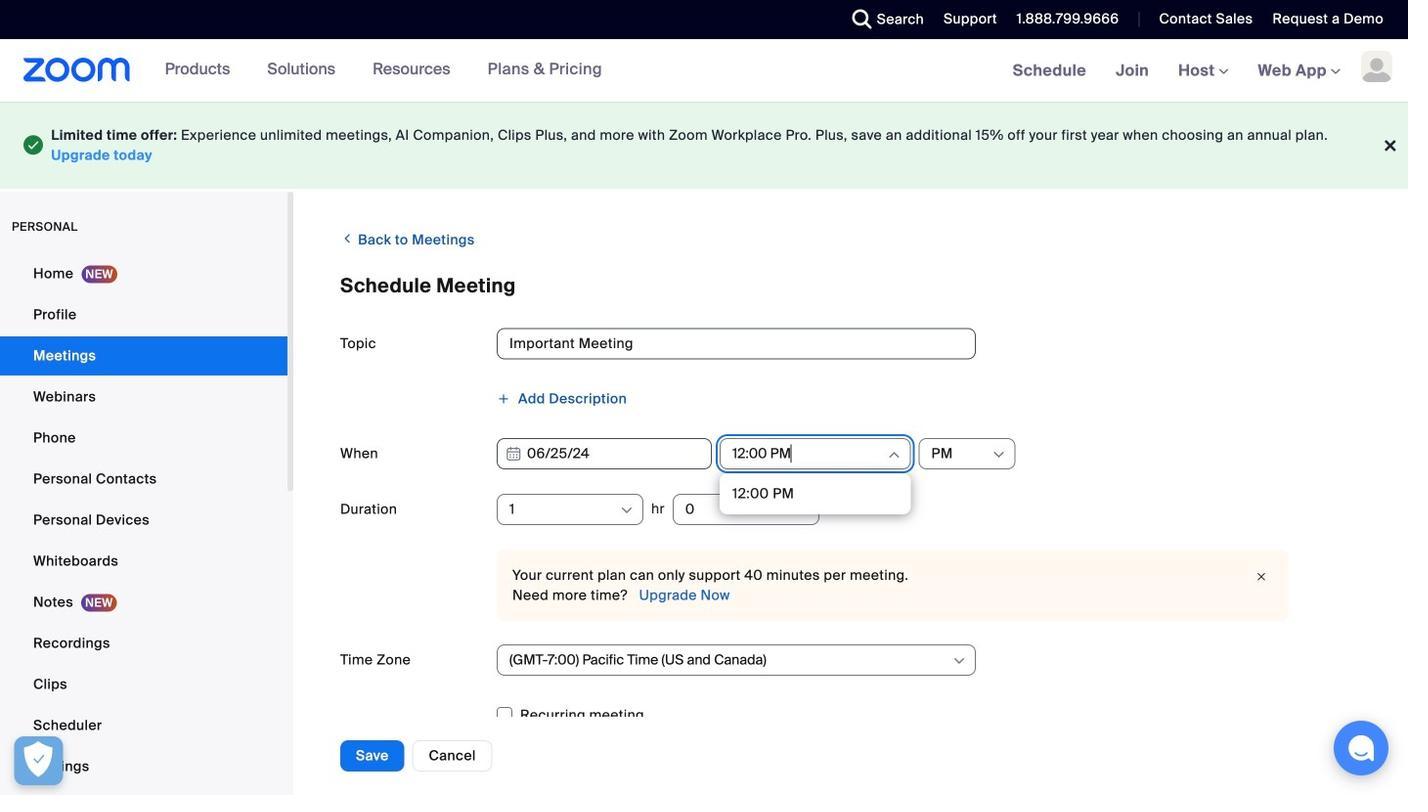 Task type: vqa. For each thing, say whether or not it's contained in the screenshot.
'banner'
yes



Task type: locate. For each thing, give the bounding box(es) containing it.
zoom logo image
[[23, 58, 131, 82]]

show options image
[[619, 503, 635, 518]]

select time zone text field
[[510, 646, 951, 675]]

banner
[[0, 39, 1409, 103]]

meetings navigation
[[998, 39, 1409, 103]]

close image
[[1250, 567, 1274, 587]]

footer
[[0, 102, 1409, 189]]



Task type: describe. For each thing, give the bounding box(es) containing it.
personal menu menu
[[0, 254, 288, 795]]

left image
[[340, 229, 355, 248]]

type image
[[23, 131, 43, 159]]

choose date text field
[[497, 438, 712, 470]]

product information navigation
[[131, 39, 617, 102]]

add image
[[497, 392, 511, 406]]

hide options image
[[887, 447, 902, 463]]

select start time text field
[[733, 439, 886, 469]]

My Meeting text field
[[497, 328, 976, 359]]

open chat image
[[1348, 735, 1375, 762]]

open preferences image
[[24, 741, 53, 778]]

profile picture image
[[1362, 51, 1393, 82]]



